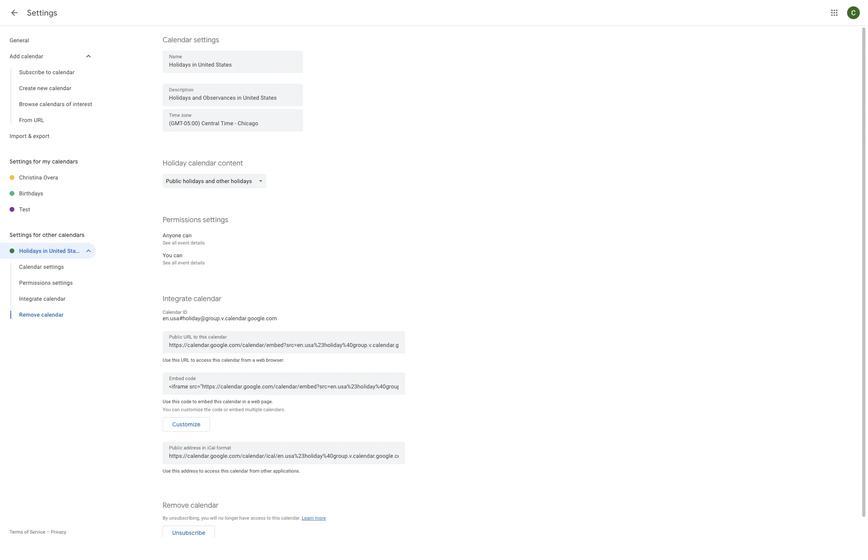 Task type: vqa. For each thing, say whether or not it's contained in the screenshot.
2 element
no



Task type: locate. For each thing, give the bounding box(es) containing it.
1 vertical spatial see
[[163, 260, 171, 266]]

access for url
[[196, 357, 211, 363]]

1 horizontal spatial a
[[252, 357, 255, 363]]

2 you from the top
[[163, 407, 171, 412]]

test
[[19, 206, 30, 213]]

a up multiple
[[248, 399, 250, 404]]

details inside "you can see all event details"
[[191, 260, 205, 266]]

see
[[163, 240, 171, 246], [163, 260, 171, 266]]

1 group from the top
[[0, 64, 96, 128]]

1 horizontal spatial other
[[261, 468, 272, 474]]

other up holidays in united states
[[42, 231, 57, 239]]

permissions inside settings for other calendars tree
[[19, 280, 51, 286]]

in left united at the top of page
[[43, 248, 48, 254]]

by unsubscribing, you will no longer have access to this calendar. learn more
[[163, 515, 326, 521]]

to for use this address to access this calendar from other applications.
[[199, 468, 204, 474]]

permissions up anyone
[[163, 215, 201, 225]]

all
[[172, 240, 177, 246], [172, 260, 177, 266]]

0 vertical spatial can
[[183, 232, 192, 239]]

0 vertical spatial from
[[241, 357, 251, 363]]

0 horizontal spatial remove
[[19, 312, 40, 318]]

1 vertical spatial can
[[174, 252, 183, 258]]

from left browser.
[[241, 357, 251, 363]]

0 vertical spatial other
[[42, 231, 57, 239]]

&
[[28, 133, 32, 139]]

1 vertical spatial from
[[250, 468, 260, 474]]

settings heading
[[27, 8, 57, 18]]

1 horizontal spatial embed
[[229, 407, 244, 412]]

2 all from the top
[[172, 260, 177, 266]]

have
[[239, 515, 249, 521]]

embed right or
[[229, 407, 244, 412]]

1 vertical spatial you
[[163, 407, 171, 412]]

in inside 'link'
[[43, 248, 48, 254]]

1 horizontal spatial permissions
[[163, 215, 201, 225]]

0 vertical spatial details
[[191, 240, 205, 246]]

add
[[10, 53, 20, 59]]

1 vertical spatial permissions settings
[[19, 280, 73, 286]]

event inside "you can see all event details"
[[178, 260, 189, 266]]

christina
[[19, 174, 42, 181]]

details inside 'anyone can see all event details'
[[191, 240, 205, 246]]

web for page.
[[251, 399, 260, 404]]

all down anyone
[[172, 240, 177, 246]]

remove calendar inside settings for other calendars tree
[[19, 312, 64, 318]]

code down 'use this code to embed this calendar in a web page.'
[[212, 407, 223, 412]]

1 for from the top
[[33, 158, 41, 165]]

you down anyone
[[163, 252, 172, 258]]

unsubscribe
[[172, 529, 205, 536]]

0 vertical spatial web
[[256, 357, 265, 363]]

learn
[[302, 515, 314, 521]]

1 vertical spatial a
[[248, 399, 250, 404]]

you for you can customize the code or embed multiple calendars.
[[163, 407, 171, 412]]

2 vertical spatial calendars
[[59, 231, 85, 239]]

longer
[[225, 515, 238, 521]]

1 horizontal spatial remove
[[163, 501, 189, 510]]

group
[[0, 64, 96, 128], [0, 259, 96, 323]]

1 vertical spatial remove calendar
[[163, 501, 219, 510]]

event down 'anyone can see all event details'
[[178, 260, 189, 266]]

1 horizontal spatial calendar settings
[[163, 35, 219, 45]]

1 vertical spatial event
[[178, 260, 189, 266]]

anyone
[[163, 232, 181, 239]]

all inside 'anyone can see all event details'
[[172, 240, 177, 246]]

for left my
[[33, 158, 41, 165]]

1 all from the top
[[172, 240, 177, 246]]

can down 'anyone can see all event details'
[[174, 252, 183, 258]]

event down anyone
[[178, 240, 189, 246]]

integrate calendar inside group
[[19, 296, 66, 302]]

a left browser.
[[252, 357, 255, 363]]

holidays
[[19, 248, 42, 254]]

browse calendars of interest
[[19, 101, 92, 107]]

None text field
[[169, 59, 297, 70], [169, 339, 399, 351], [169, 381, 399, 392], [169, 59, 297, 70], [169, 339, 399, 351], [169, 381, 399, 392]]

calendars up "states" at the top of page
[[59, 231, 85, 239]]

use
[[163, 357, 171, 363], [163, 399, 171, 404], [163, 468, 171, 474]]

subscribe
[[19, 69, 45, 75]]

1 horizontal spatial in
[[243, 399, 246, 404]]

test tree item
[[0, 201, 96, 217]]

states
[[67, 248, 84, 254]]

go back image
[[10, 8, 19, 18]]

unsubscribe button
[[163, 523, 215, 538]]

interest
[[73, 101, 92, 107]]

use for use this address to access this calendar from other applications.
[[163, 468, 171, 474]]

1 vertical spatial all
[[172, 260, 177, 266]]

group containing calendar settings
[[0, 259, 96, 323]]

you
[[163, 252, 172, 258], [163, 407, 171, 412]]

3 use from the top
[[163, 468, 171, 474]]

0 horizontal spatial in
[[43, 248, 48, 254]]

from
[[241, 357, 251, 363], [250, 468, 260, 474]]

None field
[[163, 174, 270, 188]]

1 horizontal spatial code
[[212, 407, 223, 412]]

to
[[46, 69, 51, 75], [191, 357, 195, 363], [193, 399, 197, 404], [199, 468, 204, 474], [267, 515, 271, 521]]

permissions settings up 'anyone can see all event details'
[[163, 215, 228, 225]]

birthdays tree item
[[0, 185, 96, 201]]

calendars.
[[263, 407, 286, 412]]

2 vertical spatial use
[[163, 468, 171, 474]]

in up multiple
[[243, 399, 246, 404]]

1 horizontal spatial remove calendar
[[163, 501, 219, 510]]

settings
[[194, 35, 219, 45], [203, 215, 228, 225], [43, 264, 64, 270], [52, 280, 73, 286]]

0 horizontal spatial a
[[248, 399, 250, 404]]

0 vertical spatial use
[[163, 357, 171, 363]]

for for my
[[33, 158, 41, 165]]

tree containing general
[[0, 32, 96, 144]]

1 vertical spatial url
[[181, 357, 190, 363]]

integrate
[[163, 294, 192, 304], [19, 296, 42, 302]]

settings for settings
[[27, 8, 57, 18]]

0 vertical spatial permissions settings
[[163, 215, 228, 225]]

details down 'anyone can see all event details'
[[191, 260, 205, 266]]

1 vertical spatial embed
[[229, 407, 244, 412]]

calendars right my
[[52, 158, 78, 165]]

0 vertical spatial permissions
[[163, 215, 201, 225]]

2 details from the top
[[191, 260, 205, 266]]

settings for other calendars
[[10, 231, 85, 239]]

all inside "you can see all event details"
[[172, 260, 177, 266]]

1 event from the top
[[178, 240, 189, 246]]

1 vertical spatial for
[[33, 231, 41, 239]]

calendar settings
[[163, 35, 219, 45], [19, 264, 64, 270]]

access for address
[[205, 468, 220, 474]]

will
[[210, 515, 217, 521]]

0 vertical spatial group
[[0, 64, 96, 128]]

1 horizontal spatial of
[[66, 101, 71, 107]]

can for anyone can
[[183, 232, 192, 239]]

1 see from the top
[[163, 240, 171, 246]]

holidays in united states tree item
[[0, 243, 96, 259]]

calendar inside tree
[[19, 264, 42, 270]]

0 vertical spatial for
[[33, 158, 41, 165]]

2 vertical spatial access
[[251, 515, 266, 521]]

integrate calendar
[[163, 294, 222, 304], [19, 296, 66, 302]]

2 event from the top
[[178, 260, 189, 266]]

see inside "you can see all event details"
[[163, 260, 171, 266]]

1 vertical spatial access
[[205, 468, 220, 474]]

0 horizontal spatial url
[[34, 117, 44, 123]]

see inside 'anyone can see all event details'
[[163, 240, 171, 246]]

1 vertical spatial code
[[212, 407, 223, 412]]

2 vertical spatial calendar
[[163, 310, 182, 315]]

0 vertical spatial code
[[181, 399, 192, 404]]

0 vertical spatial remove calendar
[[19, 312, 64, 318]]

details for anyone can
[[191, 240, 205, 246]]

access
[[196, 357, 211, 363], [205, 468, 220, 474], [251, 515, 266, 521]]

from left applications.
[[250, 468, 260, 474]]

url
[[34, 117, 44, 123], [181, 357, 190, 363]]

calendar
[[163, 35, 192, 45], [19, 264, 42, 270], [163, 310, 182, 315]]

0 vertical spatial remove
[[19, 312, 40, 318]]

0 horizontal spatial calendar settings
[[19, 264, 64, 270]]

calendars for other
[[59, 231, 85, 239]]

settings for my calendars tree
[[0, 170, 96, 217]]

2 vertical spatial settings
[[10, 231, 32, 239]]

0 vertical spatial event
[[178, 240, 189, 246]]

for
[[33, 158, 41, 165], [33, 231, 41, 239]]

calendar
[[21, 53, 43, 59], [53, 69, 75, 75], [49, 85, 71, 91], [188, 159, 216, 168], [194, 294, 222, 304], [43, 296, 66, 302], [41, 312, 64, 318], [222, 357, 240, 363], [223, 399, 241, 404], [230, 468, 248, 474], [191, 501, 219, 510]]

settings
[[27, 8, 57, 18], [10, 158, 32, 165], [10, 231, 32, 239]]

None text field
[[169, 118, 297, 129], [169, 450, 399, 461], [169, 118, 297, 129], [169, 450, 399, 461]]

calendars down "create new calendar"
[[40, 101, 65, 107]]

1 vertical spatial settings
[[10, 158, 32, 165]]

details
[[191, 240, 205, 246], [191, 260, 205, 266]]

from url
[[19, 117, 44, 123]]

other left applications.
[[261, 468, 272, 474]]

1 vertical spatial calendar
[[19, 264, 42, 270]]

1 vertical spatial web
[[251, 399, 260, 404]]

0 horizontal spatial of
[[24, 529, 29, 535]]

2 for from the top
[[33, 231, 41, 239]]

0 horizontal spatial integrate calendar
[[19, 296, 66, 302]]

you inside "you can see all event details"
[[163, 252, 172, 258]]

see for anyone can
[[163, 240, 171, 246]]

0 horizontal spatial permissions settings
[[19, 280, 73, 286]]

a for from
[[252, 357, 255, 363]]

for up holidays
[[33, 231, 41, 239]]

1 vertical spatial group
[[0, 259, 96, 323]]

1 vertical spatial use
[[163, 399, 171, 404]]

0 vertical spatial you
[[163, 252, 172, 258]]

export
[[33, 133, 49, 139]]

other
[[42, 231, 57, 239], [261, 468, 272, 474]]

web up multiple
[[251, 399, 260, 404]]

by
[[163, 515, 168, 521]]

you left customize at bottom left
[[163, 407, 171, 412]]

0 vertical spatial see
[[163, 240, 171, 246]]

web left browser.
[[256, 357, 265, 363]]

remove inside settings for other calendars tree
[[19, 312, 40, 318]]

1 vertical spatial permissions
[[19, 280, 51, 286]]

holiday
[[163, 159, 187, 168]]

christina overa tree item
[[0, 170, 96, 185]]

web for browser.
[[256, 357, 265, 363]]

all down 'anyone can see all event details'
[[172, 260, 177, 266]]

all for anyone
[[172, 240, 177, 246]]

details up "you can see all event details"
[[191, 240, 205, 246]]

1 you from the top
[[163, 252, 172, 258]]

can left customize at bottom left
[[172, 407, 180, 412]]

2 see from the top
[[163, 260, 171, 266]]

use this code to embed this calendar in a web page.
[[163, 399, 273, 404]]

0 horizontal spatial permissions
[[19, 280, 51, 286]]

0 vertical spatial settings
[[27, 8, 57, 18]]

1 vertical spatial calendars
[[52, 158, 78, 165]]

0 vertical spatial of
[[66, 101, 71, 107]]

of left interest
[[66, 101, 71, 107]]

0 horizontal spatial embed
[[198, 399, 213, 404]]

use this url to access this calendar from a web browser.
[[163, 357, 284, 363]]

this
[[172, 357, 180, 363], [213, 357, 220, 363], [172, 399, 180, 404], [214, 399, 222, 404], [172, 468, 180, 474], [221, 468, 229, 474], [272, 515, 280, 521]]

to for use this url to access this calendar from a web browser.
[[191, 357, 195, 363]]

0 horizontal spatial integrate
[[19, 296, 42, 302]]

of right terms
[[24, 529, 29, 535]]

0 horizontal spatial other
[[42, 231, 57, 239]]

event inside 'anyone can see all event details'
[[178, 240, 189, 246]]

1 vertical spatial details
[[191, 260, 205, 266]]

import & export
[[10, 133, 49, 139]]

0 vertical spatial in
[[43, 248, 48, 254]]

customize
[[181, 407, 203, 412]]

1 use from the top
[[163, 357, 171, 363]]

0 vertical spatial calendar settings
[[163, 35, 219, 45]]

1 vertical spatial calendar settings
[[19, 264, 64, 270]]

my
[[42, 158, 51, 165]]

embed
[[198, 399, 213, 404], [229, 407, 244, 412]]

tree
[[0, 32, 96, 144]]

2 group from the top
[[0, 259, 96, 323]]

remove calendar
[[19, 312, 64, 318], [163, 501, 219, 510]]

code up customize at bottom left
[[181, 399, 192, 404]]

0 vertical spatial access
[[196, 357, 211, 363]]

settings up holidays
[[10, 231, 32, 239]]

in
[[43, 248, 48, 254], [243, 399, 246, 404]]

page.
[[261, 399, 273, 404]]

embed up the
[[198, 399, 213, 404]]

settings right go back icon
[[27, 8, 57, 18]]

code
[[181, 399, 192, 404], [212, 407, 223, 412]]

terms
[[10, 529, 23, 535]]

privacy
[[51, 529, 66, 535]]

can
[[183, 232, 192, 239], [174, 252, 183, 258], [172, 407, 180, 412]]

permissions settings down holidays in united states tree item
[[19, 280, 73, 286]]

permissions down holidays
[[19, 280, 51, 286]]

you can customize the code or embed multiple calendars.
[[163, 407, 286, 412]]

anyone can see all event details
[[163, 232, 205, 246]]

a
[[252, 357, 255, 363], [248, 399, 250, 404]]

event
[[178, 240, 189, 246], [178, 260, 189, 266]]

2 use from the top
[[163, 399, 171, 404]]

browse
[[19, 101, 38, 107]]

calendar settings inside settings for other calendars tree
[[19, 264, 64, 270]]

permissions settings
[[163, 215, 228, 225], [19, 280, 73, 286]]

web
[[256, 357, 265, 363], [251, 399, 260, 404]]

from for a
[[241, 357, 251, 363]]

0 vertical spatial a
[[252, 357, 255, 363]]

calendars
[[40, 101, 65, 107], [52, 158, 78, 165], [59, 231, 85, 239]]

1 vertical spatial other
[[261, 468, 272, 474]]

0 vertical spatial all
[[172, 240, 177, 246]]

can inside 'anyone can see all event details'
[[183, 232, 192, 239]]

applications.
[[273, 468, 300, 474]]

–
[[47, 529, 50, 535]]

can right anyone
[[183, 232, 192, 239]]

terms of service link
[[10, 529, 45, 535]]

1 horizontal spatial integrate calendar
[[163, 294, 222, 304]]

can inside "you can see all event details"
[[174, 252, 183, 258]]

0 horizontal spatial remove calendar
[[19, 312, 64, 318]]

subscribe to calendar
[[19, 69, 75, 75]]

1 details from the top
[[191, 240, 205, 246]]

multiple
[[245, 407, 262, 412]]

2 vertical spatial can
[[172, 407, 180, 412]]

settings up christina
[[10, 158, 32, 165]]



Task type: describe. For each thing, give the bounding box(es) containing it.
to for use this code to embed this calendar in a web page.
[[193, 399, 197, 404]]

or
[[224, 407, 228, 412]]

you can see all event details
[[163, 252, 205, 266]]

create
[[19, 85, 36, 91]]

overa
[[43, 174, 58, 181]]

united
[[49, 248, 66, 254]]

calendars for my
[[52, 158, 78, 165]]

birthdays link
[[19, 185, 96, 201]]

details for you can
[[191, 260, 205, 266]]

you for you can see all event details
[[163, 252, 172, 258]]

import
[[10, 133, 27, 139]]

create new calendar
[[19, 85, 71, 91]]

address
[[181, 468, 198, 474]]

holiday calendar content
[[163, 159, 243, 168]]

new
[[37, 85, 48, 91]]

event for you can
[[178, 260, 189, 266]]

from for other
[[250, 468, 260, 474]]

1 horizontal spatial url
[[181, 357, 190, 363]]

browser.
[[266, 357, 284, 363]]

1 vertical spatial remove
[[163, 501, 189, 510]]

1 horizontal spatial permissions settings
[[163, 215, 228, 225]]

event for anyone can
[[178, 240, 189, 246]]

0 vertical spatial url
[[34, 117, 44, 123]]

the
[[204, 407, 211, 412]]

group containing subscribe to calendar
[[0, 64, 96, 128]]

general
[[10, 37, 29, 43]]

christina overa
[[19, 174, 58, 181]]

0 vertical spatial calendars
[[40, 101, 65, 107]]

all for you
[[172, 260, 177, 266]]

settings for settings for other calendars
[[10, 231, 32, 239]]

test link
[[19, 201, 96, 217]]

from
[[19, 117, 32, 123]]

unsubscribing,
[[169, 515, 200, 521]]

holidays in united states
[[19, 248, 84, 254]]

settings for settings for my calendars
[[10, 158, 32, 165]]

more
[[315, 515, 326, 521]]

a for in
[[248, 399, 250, 404]]

0 vertical spatial calendar
[[163, 35, 192, 45]]

settings for other calendars tree
[[0, 243, 96, 323]]

use for use this url to access this calendar from a web browser.
[[163, 357, 171, 363]]

birthdays
[[19, 190, 43, 197]]

add calendar
[[10, 53, 43, 59]]

integrate inside settings for other calendars tree
[[19, 296, 42, 302]]

1 vertical spatial in
[[243, 399, 246, 404]]

calendar inside calendar id en.usa#holiday@group.v.calendar.google.com
[[163, 310, 182, 315]]

permissions settings inside settings for other calendars tree
[[19, 280, 73, 286]]

see for you can
[[163, 260, 171, 266]]

settings for my calendars
[[10, 158, 78, 165]]

for for other
[[33, 231, 41, 239]]

id
[[183, 310, 187, 315]]

no
[[218, 515, 224, 521]]

learn more link
[[302, 515, 326, 521]]

service
[[30, 529, 45, 535]]

privacy link
[[51, 529, 66, 535]]

calendar id en.usa#holiday@group.v.calendar.google.com
[[163, 310, 277, 321]]

0 horizontal spatial code
[[181, 399, 192, 404]]

content
[[218, 159, 243, 168]]

calendar.
[[281, 515, 301, 521]]

0 vertical spatial embed
[[198, 399, 213, 404]]

en.usa#holiday@group.v.calendar.google.com
[[163, 315, 277, 321]]

terms of service – privacy
[[10, 529, 66, 535]]

Holidays and Observances in United States text field
[[163, 93, 303, 103]]

you
[[201, 515, 209, 521]]

1 horizontal spatial integrate
[[163, 294, 192, 304]]

use for use this code to embed this calendar in a web page.
[[163, 399, 171, 404]]

use this address to access this calendar from other applications.
[[163, 468, 300, 474]]

1 vertical spatial of
[[24, 529, 29, 535]]

holidays in united states link
[[19, 243, 84, 259]]

can for you can
[[174, 252, 183, 258]]

customize
[[172, 421, 201, 428]]



